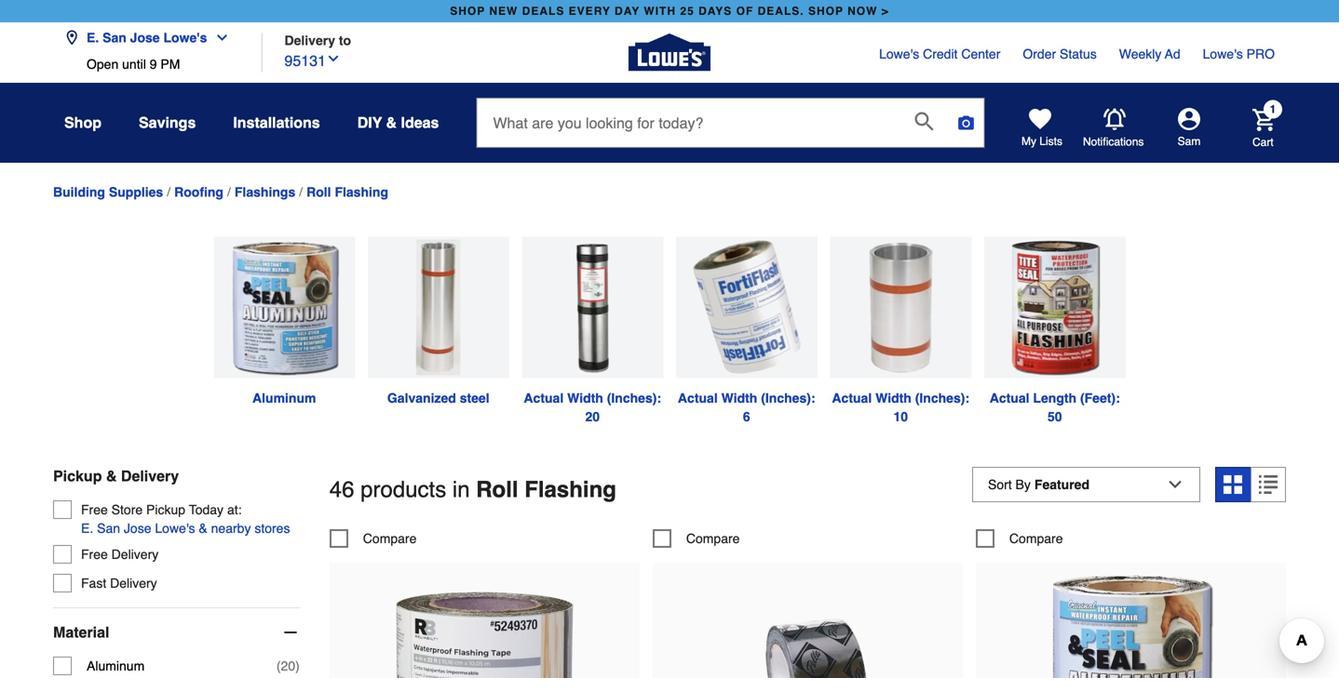 Task type: vqa. For each thing, say whether or not it's contained in the screenshot.
door.
no



Task type: describe. For each thing, give the bounding box(es) containing it.
deals
[[522, 5, 565, 18]]

now
[[848, 5, 878, 18]]

width for 6
[[721, 391, 757, 406]]

roll flashing actual width (inches) 6 image
[[676, 237, 817, 379]]

actual width (inches): 20
[[524, 391, 665, 425]]

fast delivery
[[81, 577, 157, 591]]

lowe's credit center link
[[879, 45, 1001, 63]]

roll flashing actual width (inches) 10 image
[[830, 237, 972, 379]]

1 vertical spatial pickup
[[146, 503, 185, 518]]

minus image
[[281, 624, 300, 643]]

lowe's down "free store pickup today at:"
[[155, 522, 195, 537]]

today
[[189, 503, 224, 518]]

galvanized steel link
[[361, 237, 515, 408]]

list view image
[[1259, 476, 1278, 495]]

savings
[[139, 114, 196, 131]]

& for diy
[[386, 114, 397, 131]]

sam
[[1178, 135, 1201, 148]]

day
[[615, 5, 640, 18]]

width for 20
[[567, 391, 603, 406]]

roofing
[[174, 185, 224, 200]]

actual width (inches): 10
[[832, 391, 973, 425]]

deals.
[[758, 5, 804, 18]]

( 20 )
[[276, 659, 300, 674]]

nearby
[[211, 522, 251, 537]]

shop
[[64, 114, 102, 131]]

delivery to
[[285, 33, 351, 48]]

chevron down image
[[326, 51, 341, 66]]

diy & ideas
[[357, 114, 439, 131]]

2 shop from the left
[[808, 5, 844, 18]]

actual length (feet): 50 link
[[978, 237, 1132, 427]]

delivery up fast delivery
[[111, 548, 159, 563]]

1018733 element
[[976, 530, 1063, 548]]

roofing link
[[174, 185, 224, 200]]

building supplies / roofing / flashings / roll flashing
[[53, 185, 388, 200]]

of
[[736, 5, 754, 18]]

installations button
[[233, 106, 320, 140]]

grid view image
[[1224, 476, 1242, 495]]

roll flashing actual width (inches) 20 image
[[522, 237, 663, 379]]

25
[[680, 5, 695, 18]]

(
[[276, 659, 281, 674]]

actual width (inches): 6
[[678, 391, 819, 425]]

lowe's home improvement notification center image
[[1104, 108, 1126, 131]]

1 vertical spatial aluminum
[[87, 659, 145, 674]]

my
[[1022, 135, 1037, 148]]

46
[[329, 477, 354, 503]]

products
[[361, 477, 446, 503]]

supplies
[[109, 185, 163, 200]]

lists
[[1040, 135, 1063, 148]]

actual for actual width (inches): 6
[[678, 391, 718, 406]]

roll flashing actual length (feet) 50 image
[[984, 237, 1126, 379]]

shop new deals every day with 25 days of deals. shop now >
[[450, 5, 889, 18]]

new
[[489, 5, 518, 18]]

sam button
[[1145, 108, 1234, 149]]

material
[[53, 625, 109, 642]]

my lists
[[1022, 135, 1063, 148]]

(inches): for actual width (inches): 10
[[915, 391, 970, 406]]

at:
[[227, 503, 242, 518]]

open until 9 pm
[[87, 57, 180, 72]]

shop button
[[64, 106, 102, 140]]

free for free delivery
[[81, 548, 108, 563]]

& for pickup
[[106, 468, 117, 485]]

actual width (inches): 10 link
[[824, 237, 978, 427]]

10
[[894, 410, 908, 425]]

3 / from the left
[[299, 185, 303, 200]]

flashings link
[[235, 185, 295, 200]]

delivery up "free store pickup today at:"
[[121, 468, 179, 485]]

shop new deals every day with 25 days of deals. shop now > link
[[446, 0, 893, 22]]

diy & ideas button
[[357, 106, 439, 140]]

& inside the e. san jose lowe's & nearby stores button
[[199, 522, 207, 537]]

aluminum link
[[207, 237, 361, 408]]

1
[[1270, 103, 1276, 116]]

delivery down free delivery
[[110, 577, 157, 591]]

ideas
[[401, 114, 439, 131]]

to
[[339, 33, 351, 48]]

lowe's pro
[[1203, 47, 1275, 61]]

actual for actual width (inches): 10
[[832, 391, 872, 406]]

every
[[569, 5, 611, 18]]

actual for actual length (feet): 50
[[990, 391, 1030, 406]]

status
[[1060, 47, 1097, 61]]

credit
[[923, 47, 958, 61]]

order status link
[[1023, 45, 1097, 63]]

diy
[[357, 114, 382, 131]]

roll flashing material aluminum image
[[214, 237, 355, 379]]

actual width (inches): 6 link
[[670, 237, 824, 427]]

20 inside actual width (inches): 20
[[585, 410, 600, 425]]

0 vertical spatial pickup
[[53, 468, 102, 485]]

95131
[[285, 52, 326, 69]]

1 shop from the left
[[450, 5, 485, 18]]

reliabilt self-adhesive flashing tape 4-in x 33-ft rubberized asphalt roll flashing image
[[382, 573, 587, 679]]

until
[[122, 57, 146, 72]]

length
[[1033, 391, 1077, 406]]

san for e. san jose lowe's
[[103, 30, 126, 45]]

lowe's home improvement logo image
[[629, 12, 711, 94]]

jose for e. san jose lowe's & nearby stores
[[124, 522, 151, 537]]

1 / from the left
[[167, 185, 171, 200]]

2 / from the left
[[227, 185, 231, 200]]

e. san jose lowe's & nearby stores button
[[81, 520, 290, 538]]

stores
[[255, 522, 290, 537]]

chevron down image
[[207, 30, 229, 45]]



Task type: locate. For each thing, give the bounding box(es) containing it.
)
[[295, 659, 300, 674]]

95131 button
[[285, 48, 341, 72]]

lowe's credit center
[[879, 47, 1001, 61]]

width up the 10
[[876, 391, 912, 406]]

0 horizontal spatial aluminum
[[87, 659, 145, 674]]

camera image
[[957, 114, 976, 132]]

pickup up free delivery
[[53, 468, 102, 485]]

2 compare from the left
[[686, 532, 740, 547]]

pella installation tape 3-in x 50-ft butyl rubber roll flashing image
[[705, 573, 910, 679]]

e. for e. san jose lowe's & nearby stores
[[81, 522, 93, 537]]

installations
[[233, 114, 320, 131]]

weekly ad
[[1119, 47, 1181, 61]]

location image
[[64, 30, 79, 45]]

2 horizontal spatial (inches):
[[915, 391, 970, 406]]

pickup up e. san jose lowe's & nearby stores
[[146, 503, 185, 518]]

lowe's
[[163, 30, 207, 45], [879, 47, 919, 61], [1203, 47, 1243, 61], [155, 522, 195, 537]]

cart
[[1253, 136, 1274, 149]]

2 horizontal spatial /
[[299, 185, 303, 200]]

2 width from the left
[[721, 391, 757, 406]]

0 vertical spatial jose
[[130, 30, 160, 45]]

1 horizontal spatial /
[[227, 185, 231, 200]]

actual inside "actual width (inches): 10"
[[832, 391, 872, 406]]

1 vertical spatial &
[[106, 468, 117, 485]]

lowe's up pm on the top of the page
[[163, 30, 207, 45]]

2 vertical spatial &
[[199, 522, 207, 537]]

>
[[882, 5, 889, 18]]

e. san jose lowe's & nearby stores
[[81, 522, 290, 537]]

2 horizontal spatial &
[[386, 114, 397, 131]]

1 (inches): from the left
[[607, 391, 661, 406]]

& right diy
[[386, 114, 397, 131]]

compare inside 5004730195 element
[[686, 532, 740, 547]]

order
[[1023, 47, 1056, 61]]

e. for e. san jose lowe's
[[87, 30, 99, 45]]

0 horizontal spatial flashing
[[335, 185, 388, 200]]

actual
[[524, 391, 564, 406], [678, 391, 718, 406], [832, 391, 872, 406], [990, 391, 1030, 406]]

search image
[[915, 112, 934, 131]]

1 actual from the left
[[524, 391, 564, 406]]

compare inside 5013949233 element
[[363, 532, 417, 547]]

1 horizontal spatial aluminum
[[252, 391, 316, 406]]

/ left roofing
[[167, 185, 171, 200]]

aluminum down material
[[87, 659, 145, 674]]

1 vertical spatial roll
[[476, 477, 518, 503]]

2 actual from the left
[[678, 391, 718, 406]]

width down roll flashing actual width (inches) 20 'image'
[[567, 391, 603, 406]]

e. up free delivery
[[81, 522, 93, 537]]

free
[[81, 503, 108, 518], [81, 548, 108, 563]]

width up 6
[[721, 391, 757, 406]]

compare
[[363, 532, 417, 547], [686, 532, 740, 547], [1009, 532, 1063, 547]]

roll flashing material galvanized steel image
[[368, 237, 509, 379]]

e. san jose lowe's
[[87, 30, 207, 45]]

galvanized steel
[[387, 391, 490, 406]]

delivery
[[285, 33, 335, 48], [121, 468, 179, 485], [111, 548, 159, 563], [110, 577, 157, 591]]

3 (inches): from the left
[[915, 391, 970, 406]]

aluminum
[[252, 391, 316, 406], [87, 659, 145, 674]]

3 compare from the left
[[1009, 532, 1063, 547]]

None search field
[[476, 98, 985, 165]]

open
[[87, 57, 119, 72]]

flashing down diy
[[335, 185, 388, 200]]

0 vertical spatial free
[[81, 503, 108, 518]]

in
[[453, 477, 470, 503]]

jose for e. san jose lowe's
[[130, 30, 160, 45]]

pickup
[[53, 468, 102, 485], [146, 503, 185, 518]]

material button
[[53, 609, 300, 658]]

galvanized
[[387, 391, 456, 406]]

with
[[644, 5, 676, 18]]

(inches): for actual width (inches): 20
[[607, 391, 661, 406]]

(inches): inside actual width (inches): 6
[[761, 391, 815, 406]]

free up fast
[[81, 548, 108, 563]]

2 (inches): from the left
[[761, 391, 815, 406]]

roll right in
[[476, 477, 518, 503]]

peel & seal instant waterproof repairs 6-in x 25-ft aluminum roll flashing image
[[1029, 573, 1233, 679]]

compare for the 1018733 element
[[1009, 532, 1063, 547]]

0 vertical spatial aluminum
[[252, 391, 316, 406]]

free store pickup today at:
[[81, 503, 242, 518]]

(inches): inside actual width (inches): 20
[[607, 391, 661, 406]]

flashing inside the building supplies / roofing / flashings / roll flashing
[[335, 185, 388, 200]]

0 vertical spatial roll
[[307, 185, 331, 200]]

notifications
[[1083, 135, 1144, 148]]

1 horizontal spatial pickup
[[146, 503, 185, 518]]

1 horizontal spatial 20
[[585, 410, 600, 425]]

lowe's left "credit"
[[879, 47, 919, 61]]

1 free from the top
[[81, 503, 108, 518]]

free for free store pickup today at:
[[81, 503, 108, 518]]

0 horizontal spatial &
[[106, 468, 117, 485]]

compare for 5013949233 element
[[363, 532, 417, 547]]

& down today
[[199, 522, 207, 537]]

roll flashing link
[[307, 185, 388, 200]]

6
[[743, 410, 750, 425]]

actual inside actual width (inches): 6
[[678, 391, 718, 406]]

actual length (feet): 50
[[990, 391, 1124, 425]]

50
[[1048, 410, 1062, 425]]

1 horizontal spatial (inches):
[[761, 391, 815, 406]]

/ right roofing
[[227, 185, 231, 200]]

/
[[167, 185, 171, 200], [227, 185, 231, 200], [299, 185, 303, 200]]

lowe's left pro
[[1203, 47, 1243, 61]]

actual for actual width (inches): 20
[[524, 391, 564, 406]]

1 horizontal spatial flashing
[[525, 477, 616, 503]]

building
[[53, 185, 105, 200]]

actual inside actual length (feet): 50
[[990, 391, 1030, 406]]

my lists link
[[1022, 108, 1063, 149]]

0 vertical spatial &
[[386, 114, 397, 131]]

days
[[699, 5, 732, 18]]

20
[[585, 410, 600, 425], [281, 659, 295, 674]]

pm
[[161, 57, 180, 72]]

width inside actual width (inches): 6
[[721, 391, 757, 406]]

actual inside actual width (inches): 20
[[524, 391, 564, 406]]

compare inside the 1018733 element
[[1009, 532, 1063, 547]]

lowe's home improvement cart image
[[1253, 109, 1275, 131]]

san for e. san jose lowe's & nearby stores
[[97, 522, 120, 537]]

building supplies link
[[53, 185, 163, 200]]

4 actual from the left
[[990, 391, 1030, 406]]

1 horizontal spatial shop
[[808, 5, 844, 18]]

9
[[150, 57, 157, 72]]

1 horizontal spatial roll
[[476, 477, 518, 503]]

5013949233 element
[[329, 530, 417, 548]]

0 horizontal spatial 20
[[281, 659, 295, 674]]

order status
[[1023, 47, 1097, 61]]

san down store
[[97, 522, 120, 537]]

0 horizontal spatial compare
[[363, 532, 417, 547]]

3 actual from the left
[[832, 391, 872, 406]]

1 horizontal spatial width
[[721, 391, 757, 406]]

2 horizontal spatial compare
[[1009, 532, 1063, 547]]

actual width (inches): 20 link
[[515, 237, 670, 427]]

1 width from the left
[[567, 391, 603, 406]]

1 horizontal spatial &
[[199, 522, 207, 537]]

1 horizontal spatial compare
[[686, 532, 740, 547]]

& up store
[[106, 468, 117, 485]]

store
[[111, 503, 143, 518]]

roll inside the building supplies / roofing / flashings / roll flashing
[[307, 185, 331, 200]]

0 vertical spatial san
[[103, 30, 126, 45]]

fast
[[81, 577, 106, 591]]

compare for 5004730195 element
[[686, 532, 740, 547]]

(inches): for actual width (inches): 6
[[761, 391, 815, 406]]

0 vertical spatial 20
[[585, 410, 600, 425]]

jose
[[130, 30, 160, 45], [124, 522, 151, 537]]

jose down store
[[124, 522, 151, 537]]

1 vertical spatial 20
[[281, 659, 295, 674]]

(feet):
[[1080, 391, 1120, 406]]

width for 10
[[876, 391, 912, 406]]

0 horizontal spatial shop
[[450, 5, 485, 18]]

5004730195 element
[[653, 530, 740, 548]]

1 vertical spatial e.
[[81, 522, 93, 537]]

center
[[961, 47, 1001, 61]]

savings button
[[139, 106, 196, 140]]

0 vertical spatial e.
[[87, 30, 99, 45]]

pickup & delivery
[[53, 468, 179, 485]]

lowe's pro link
[[1203, 45, 1275, 63]]

aluminum down roll flashing material aluminum image
[[252, 391, 316, 406]]

1 vertical spatial jose
[[124, 522, 151, 537]]

flashings
[[235, 185, 295, 200]]

ad
[[1165, 47, 1181, 61]]

1 compare from the left
[[363, 532, 417, 547]]

flashing
[[335, 185, 388, 200], [525, 477, 616, 503]]

0 horizontal spatial roll
[[307, 185, 331, 200]]

weekly ad link
[[1119, 45, 1181, 63]]

width inside actual width (inches): 20
[[567, 391, 603, 406]]

san up open
[[103, 30, 126, 45]]

jose up 9
[[130, 30, 160, 45]]

2 horizontal spatial width
[[876, 391, 912, 406]]

width inside "actual width (inches): 10"
[[876, 391, 912, 406]]

3 width from the left
[[876, 391, 912, 406]]

1 vertical spatial san
[[97, 522, 120, 537]]

(inches): inside "actual width (inches): 10"
[[915, 391, 970, 406]]

1 vertical spatial flashing
[[525, 477, 616, 503]]

delivery up 95131
[[285, 33, 335, 48]]

shop left new
[[450, 5, 485, 18]]

steel
[[460, 391, 490, 406]]

1 vertical spatial free
[[81, 548, 108, 563]]

Search Query text field
[[477, 99, 900, 147]]

0 horizontal spatial (inches):
[[607, 391, 661, 406]]

0 horizontal spatial width
[[567, 391, 603, 406]]

/ right flashings link at the left of the page
[[299, 185, 303, 200]]

2 free from the top
[[81, 548, 108, 563]]

& inside diy & ideas button
[[386, 114, 397, 131]]

0 vertical spatial flashing
[[335, 185, 388, 200]]

shop left now
[[808, 5, 844, 18]]

0 horizontal spatial /
[[167, 185, 171, 200]]

lowe's home improvement lists image
[[1029, 108, 1051, 130]]

free delivery
[[81, 548, 159, 563]]

e. san jose lowe's button
[[64, 19, 237, 57]]

roll right flashings
[[307, 185, 331, 200]]

e. right location icon
[[87, 30, 99, 45]]

0 horizontal spatial pickup
[[53, 468, 102, 485]]

flashing down actual width (inches): 20
[[525, 477, 616, 503]]

weekly
[[1119, 47, 1162, 61]]

free left store
[[81, 503, 108, 518]]

width
[[567, 391, 603, 406], [721, 391, 757, 406], [876, 391, 912, 406]]



